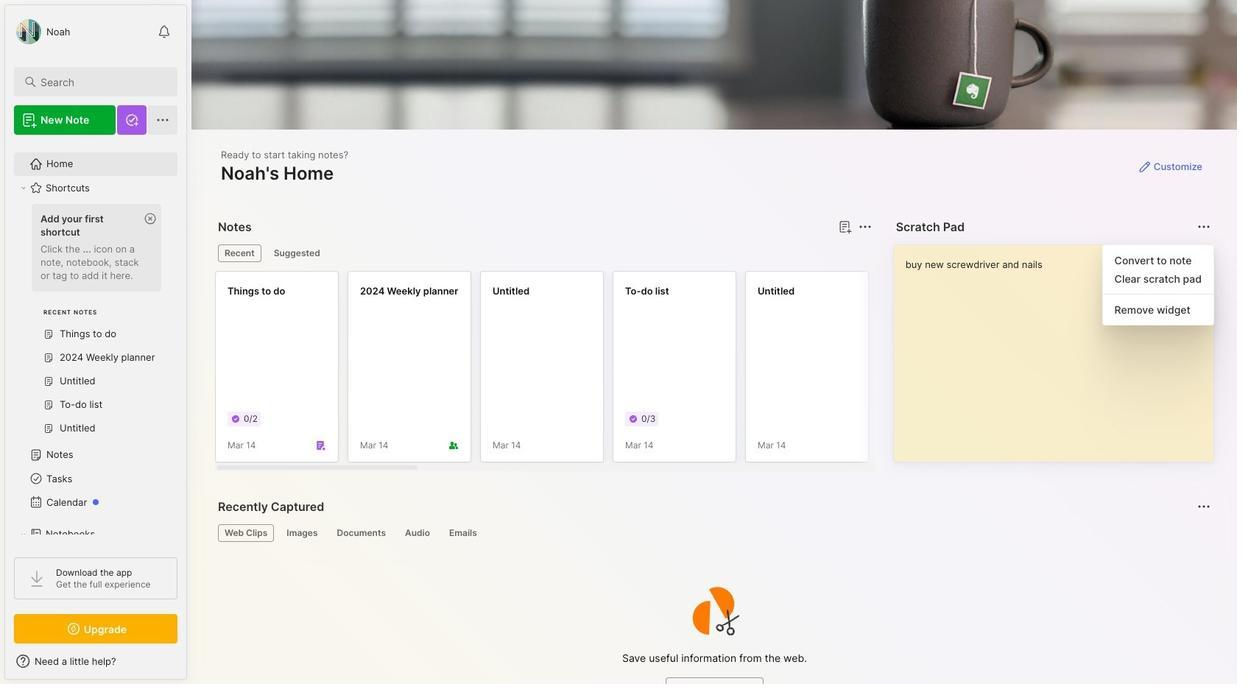 Task type: locate. For each thing, give the bounding box(es) containing it.
1 tab list from the top
[[218, 245, 870, 262]]

More actions field
[[855, 217, 875, 237], [1194, 217, 1214, 237], [1194, 496, 1214, 517]]

1 vertical spatial tab list
[[218, 524, 1209, 542]]

Account field
[[14, 17, 70, 46]]

None search field
[[41, 73, 164, 91]]

0 vertical spatial more actions image
[[1195, 218, 1213, 236]]

2 tab list from the top
[[218, 524, 1209, 542]]

row group
[[215, 271, 1237, 471]]

0 vertical spatial tab list
[[218, 245, 870, 262]]

group
[[14, 200, 169, 449]]

main element
[[0, 0, 191, 684]]

tree
[[5, 144, 186, 673]]

none search field inside main element
[[41, 73, 164, 91]]

more actions image
[[1195, 218, 1213, 236], [1195, 498, 1213, 516]]

tab
[[218, 245, 261, 262], [267, 245, 327, 262], [218, 524, 274, 542], [280, 524, 324, 542], [330, 524, 393, 542], [398, 524, 437, 542], [443, 524, 484, 542]]

1 vertical spatial more actions image
[[1195, 498, 1213, 516]]

Search text field
[[41, 75, 164, 89]]

tab list
[[218, 245, 870, 262], [218, 524, 1209, 542]]



Task type: vqa. For each thing, say whether or not it's contained in the screenshot.
Close image
no



Task type: describe. For each thing, give the bounding box(es) containing it.
Start writing… text field
[[906, 245, 1213, 450]]

WHAT'S NEW field
[[5, 650, 186, 673]]

group inside main element
[[14, 200, 169, 449]]

2 more actions image from the top
[[1195, 498, 1213, 516]]

click to collapse image
[[186, 657, 197, 675]]

more actions image
[[856, 218, 874, 236]]

tree inside main element
[[5, 144, 186, 673]]

expand notebooks image
[[19, 530, 28, 539]]

1 more actions image from the top
[[1195, 218, 1213, 236]]

dropdown list menu
[[1103, 251, 1214, 319]]



